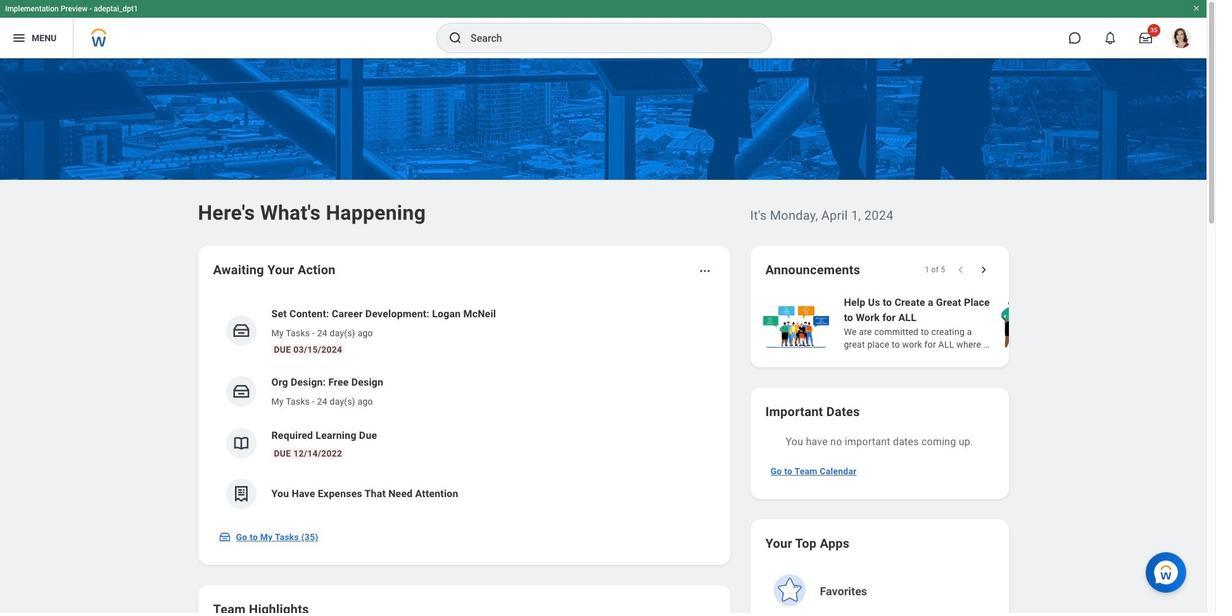 Task type: vqa. For each thing, say whether or not it's contained in the screenshot.
BANNER
yes



Task type: describe. For each thing, give the bounding box(es) containing it.
Search Workday  search field
[[471, 24, 746, 52]]

book open image
[[232, 434, 251, 453]]

related actions image
[[699, 265, 711, 278]]

1 horizontal spatial list
[[761, 294, 1217, 352]]

dashboard expenses image
[[232, 485, 251, 504]]

1 horizontal spatial inbox image
[[232, 321, 251, 340]]

search image
[[448, 30, 463, 46]]

1 vertical spatial inbox image
[[218, 531, 231, 544]]

inbox image
[[232, 382, 251, 401]]

close environment banner image
[[1193, 4, 1201, 12]]

0 horizontal spatial list
[[213, 297, 715, 520]]



Task type: locate. For each thing, give the bounding box(es) containing it.
inbox large image
[[1140, 32, 1153, 44]]

status
[[925, 265, 946, 275]]

main content
[[0, 58, 1217, 613]]

0 vertical spatial inbox image
[[232, 321, 251, 340]]

list
[[761, 294, 1217, 352], [213, 297, 715, 520]]

chevron left small image
[[955, 264, 967, 276]]

justify image
[[11, 30, 27, 46]]

notifications large image
[[1105, 32, 1117, 44]]

profile logan mcneil image
[[1172, 28, 1192, 51]]

inbox image
[[232, 321, 251, 340], [218, 531, 231, 544]]

0 horizontal spatial inbox image
[[218, 531, 231, 544]]

chevron right small image
[[978, 264, 990, 276]]

banner
[[0, 0, 1207, 58]]



